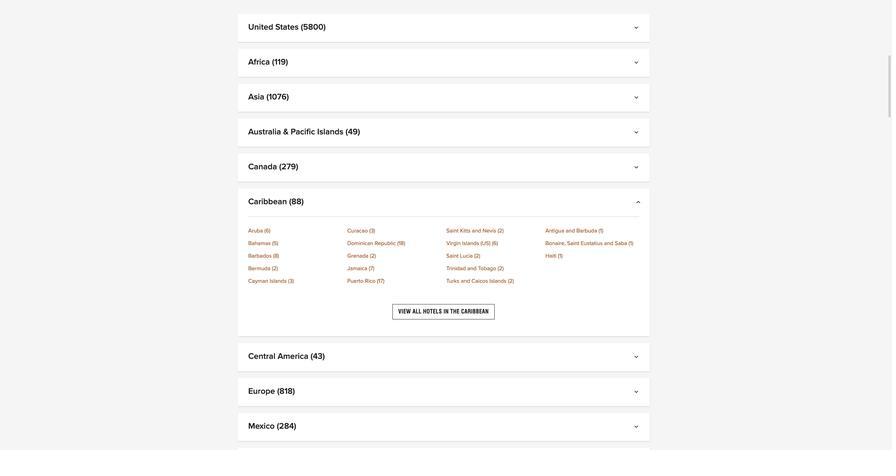 Task type: locate. For each thing, give the bounding box(es) containing it.
asia
[[248, 93, 265, 101]]

dominican republic (18)
[[348, 241, 406, 246]]

(2) right 'nevis' on the right bottom of the page
[[498, 228, 504, 234]]

(2)
[[498, 228, 504, 234], [370, 253, 376, 259], [475, 253, 481, 259], [272, 266, 278, 271], [498, 266, 504, 271], [508, 278, 514, 284]]

5 arrow down image from the top
[[636, 355, 640, 361]]

1 vertical spatial (1)
[[629, 241, 634, 246]]

1 vertical spatial (6)
[[492, 241, 499, 246]]

(1)
[[599, 228, 604, 234], [629, 241, 634, 246], [559, 253, 563, 259]]

1 vertical spatial arrow down image
[[636, 390, 640, 396]]

(1) right the haiti
[[559, 253, 563, 259]]

(7)
[[369, 266, 375, 271]]

saint
[[447, 228, 459, 234], [568, 241, 580, 246], [447, 253, 459, 259]]

turks
[[447, 278, 460, 284]]

saint up virgin
[[447, 228, 459, 234]]

4 arrow down image from the top
[[636, 166, 640, 171]]

(3) down bermuda (2) link
[[288, 278, 294, 284]]

jamaica
[[348, 266, 368, 271]]

curacao (3)
[[348, 228, 376, 234]]

and for turks and caicos islands (2)
[[461, 278, 471, 284]]

arrow down image for central america (43)
[[636, 355, 640, 361]]

and
[[472, 228, 482, 234], [566, 228, 576, 234], [605, 241, 614, 246], [468, 266, 477, 271], [461, 278, 471, 284]]

(2) right tobago
[[498, 266, 504, 271]]

europe
[[248, 387, 275, 396]]

(1) right saba
[[629, 241, 634, 246]]

(2) down (8)
[[272, 266, 278, 271]]

caribbean right the
[[462, 308, 489, 315]]

caribbean (88)
[[248, 198, 304, 206]]

barbados
[[248, 253, 272, 259]]

arrow down image for africa (119)
[[636, 61, 640, 66]]

and for antigua and barbuda (1)
[[566, 228, 576, 234]]

0 horizontal spatial caribbean
[[248, 198, 287, 206]]

haiti
[[546, 253, 557, 259]]

0 horizontal spatial (1)
[[559, 253, 563, 259]]

1 horizontal spatial (1)
[[599, 228, 604, 234]]

view
[[399, 308, 411, 315]]

1 vertical spatial saint
[[568, 241, 580, 246]]

(5)
[[272, 241, 279, 246]]

trinidad
[[447, 266, 466, 271]]

(8)
[[273, 253, 279, 259]]

islands
[[318, 128, 344, 136], [463, 241, 480, 246], [270, 278, 287, 284], [490, 278, 507, 284]]

(1) right barbuda
[[599, 228, 604, 234]]

0 vertical spatial saint
[[447, 228, 459, 234]]

and right antigua
[[566, 228, 576, 234]]

2 vertical spatial saint
[[447, 253, 459, 259]]

saint for saint kitts and nevis (2)
[[447, 228, 459, 234]]

caicos
[[472, 278, 489, 284]]

0 vertical spatial (1)
[[599, 228, 604, 234]]

antigua
[[546, 228, 565, 234]]

arrow up image
[[636, 200, 640, 206]]

antigua and barbuda (1) link
[[546, 228, 640, 234]]

america
[[278, 353, 309, 361]]

(3) up dominican republic (18)
[[370, 228, 376, 234]]

(3)
[[370, 228, 376, 234], [288, 278, 294, 284]]

africa
[[248, 58, 270, 66]]

2 vertical spatial (1)
[[559, 253, 563, 259]]

2 arrow down image from the top
[[636, 390, 640, 396]]

(6)
[[265, 228, 271, 234], [492, 241, 499, 246]]

1 arrow down image from the top
[[636, 131, 640, 136]]

caribbean left (88)
[[248, 198, 287, 206]]

mexico (284)
[[248, 422, 297, 431]]

europe (818)
[[248, 387, 295, 396]]

turks and caicos islands (2)
[[447, 278, 514, 284]]

cayman islands (3)
[[248, 278, 294, 284]]

puerto
[[348, 278, 364, 284]]

(119)
[[272, 58, 288, 66]]

0 vertical spatial caribbean
[[248, 198, 287, 206]]

3 arrow down image from the top
[[636, 96, 640, 101]]

and right kitts at the bottom of the page
[[472, 228, 482, 234]]

trinidad and tobago (2)
[[447, 266, 504, 271]]

(2) up (7)
[[370, 253, 376, 259]]

arrow down image for asia (1076)
[[636, 96, 640, 101]]

saint kitts and nevis (2) link
[[447, 228, 540, 234]]

(284)
[[277, 422, 297, 431]]

2 arrow down image from the top
[[636, 61, 640, 66]]

puerto rico (17) link
[[348, 278, 441, 284]]

states
[[276, 23, 299, 31]]

islands down trinidad and tobago (2) link
[[490, 278, 507, 284]]

0 vertical spatial (6)
[[265, 228, 271, 234]]

1 arrow down image from the top
[[636, 26, 640, 31]]

islands left (49)
[[318, 128, 344, 136]]

virgin islands (us) (6) link
[[447, 241, 540, 246]]

arrow down image
[[636, 26, 640, 31], [636, 61, 640, 66], [636, 96, 640, 101], [636, 166, 640, 171], [636, 355, 640, 361], [636, 425, 640, 431]]

(us)
[[481, 241, 491, 246]]

cayman
[[248, 278, 268, 284]]

&
[[283, 128, 289, 136]]

(6) right (us)
[[492, 241, 499, 246]]

and for trinidad and tobago (2)
[[468, 266, 477, 271]]

lucia
[[460, 253, 473, 259]]

(88)
[[289, 198, 304, 206]]

arrow down image for canada (279)
[[636, 166, 640, 171]]

0 vertical spatial arrow down image
[[636, 131, 640, 136]]

0 vertical spatial (3)
[[370, 228, 376, 234]]

all
[[413, 308, 422, 315]]

6 arrow down image from the top
[[636, 425, 640, 431]]

saint down antigua and barbuda (1)
[[568, 241, 580, 246]]

caribbean
[[248, 198, 287, 206], [462, 308, 489, 315]]

saint down virgin
[[447, 253, 459, 259]]

united
[[248, 23, 273, 31]]

republic
[[375, 241, 396, 246]]

1 horizontal spatial (3)
[[370, 228, 376, 234]]

and right turks
[[461, 278, 471, 284]]

jamaica (7)
[[348, 266, 375, 271]]

0 horizontal spatial (3)
[[288, 278, 294, 284]]

arrow down image
[[636, 131, 640, 136], [636, 390, 640, 396]]

central
[[248, 353, 276, 361]]

2 horizontal spatial (1)
[[629, 241, 634, 246]]

1 vertical spatial caribbean
[[462, 308, 489, 315]]

(6) right aruba
[[265, 228, 271, 234]]

1 horizontal spatial (6)
[[492, 241, 499, 246]]

(2) down trinidad and tobago (2) link
[[508, 278, 514, 284]]

australia & pacific islands (49)
[[248, 128, 360, 136]]

saint kitts and nevis (2)
[[447, 228, 504, 234]]

saba
[[615, 241, 628, 246]]

and down lucia
[[468, 266, 477, 271]]

(49)
[[346, 128, 360, 136]]



Task type: vqa. For each thing, say whether or not it's contained in the screenshot.
santa
no



Task type: describe. For each thing, give the bounding box(es) containing it.
turks and caicos islands (2) link
[[447, 278, 540, 284]]

curacao (3) link
[[348, 228, 441, 234]]

aruba
[[248, 228, 263, 234]]

asia (1076)
[[248, 93, 289, 101]]

bahamas
[[248, 241, 271, 246]]

1 vertical spatial (3)
[[288, 278, 294, 284]]

saint lucia (2) link
[[447, 253, 540, 259]]

saint lucia (2)
[[447, 253, 481, 259]]

islands down the bermuda (2)
[[270, 278, 287, 284]]

1 horizontal spatial caribbean
[[462, 308, 489, 315]]

(5800)
[[301, 23, 326, 31]]

antigua and barbuda (1)
[[546, 228, 604, 234]]

arrow down image for mexico (284)
[[636, 425, 640, 431]]

africa (119)
[[248, 58, 288, 66]]

(17)
[[377, 278, 385, 284]]

bonaire, saint eustatius and saba (1)
[[546, 241, 634, 246]]

eustatius
[[581, 241, 603, 246]]

cayman islands (3) link
[[248, 278, 342, 284]]

arrow down image for australia & pacific islands (49)
[[636, 131, 640, 136]]

australia
[[248, 128, 281, 136]]

canada
[[248, 163, 277, 171]]

barbuda
[[577, 228, 598, 234]]

rico
[[365, 278, 376, 284]]

hotels
[[424, 308, 442, 315]]

aruba (6) link
[[248, 228, 342, 234]]

grenada (2) link
[[348, 253, 441, 259]]

united states (5800)
[[248, 23, 326, 31]]

tobago
[[478, 266, 497, 271]]

(279)
[[279, 163, 299, 171]]

(18)
[[398, 241, 406, 246]]

jamaica (7) link
[[348, 266, 441, 271]]

arrow down image for europe (818)
[[636, 390, 640, 396]]

nevis
[[483, 228, 497, 234]]

and left saba
[[605, 241, 614, 246]]

dominican
[[348, 241, 374, 246]]

(1076)
[[267, 93, 289, 101]]

pacific
[[291, 128, 315, 136]]

haiti (1)
[[546, 253, 563, 259]]

haiti (1) link
[[546, 253, 640, 259]]

bahamas (5) link
[[248, 241, 342, 246]]

canada (279)
[[248, 163, 299, 171]]

bahamas (5)
[[248, 241, 279, 246]]

in
[[444, 308, 449, 315]]

bermuda (2) link
[[248, 266, 342, 271]]

bermuda
[[248, 266, 271, 271]]

grenada (2)
[[348, 253, 376, 259]]

arrow down image for united states (5800)
[[636, 26, 640, 31]]

central america (43)
[[248, 353, 325, 361]]

saint for saint lucia (2)
[[447, 253, 459, 259]]

curacao
[[348, 228, 368, 234]]

virgin islands (us) (6)
[[447, 241, 499, 246]]

the
[[451, 308, 460, 315]]

view all hotels in the caribbean link
[[393, 304, 495, 320]]

virgin
[[447, 241, 461, 246]]

(818)
[[277, 387, 295, 396]]

barbados (8) link
[[248, 253, 342, 259]]

grenada
[[348, 253, 369, 259]]

mexico
[[248, 422, 275, 431]]

(43)
[[311, 353, 325, 361]]

(2) right lucia
[[475, 253, 481, 259]]

aruba (6)
[[248, 228, 271, 234]]

puerto rico (17)
[[348, 278, 385, 284]]

0 horizontal spatial (6)
[[265, 228, 271, 234]]

barbados (8)
[[248, 253, 279, 259]]

kitts
[[460, 228, 471, 234]]

bonaire, saint eustatius and saba (1) link
[[546, 241, 640, 246]]

dominican republic (18) link
[[348, 241, 441, 246]]

bonaire,
[[546, 241, 566, 246]]

trinidad and tobago (2) link
[[447, 266, 540, 271]]

islands up lucia
[[463, 241, 480, 246]]

view all hotels in the caribbean
[[399, 308, 489, 315]]

bermuda (2)
[[248, 266, 278, 271]]



